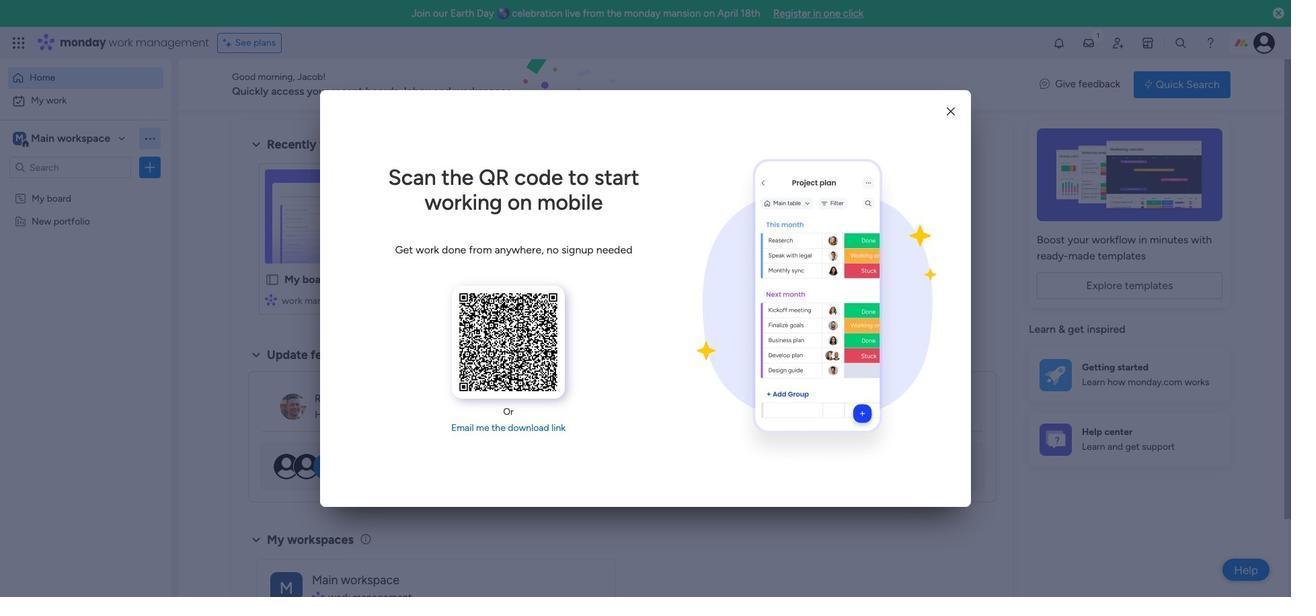 Task type: locate. For each thing, give the bounding box(es) containing it.
0 horizontal spatial public board image
[[265, 273, 280, 287]]

2 public board image from the left
[[450, 273, 465, 287]]

option
[[8, 67, 164, 89], [8, 90, 164, 112], [0, 186, 172, 189]]

help center element
[[1030, 413, 1231, 467]]

0 horizontal spatial component image
[[265, 294, 277, 306]]

close recently visited image
[[248, 137, 264, 153]]

v2 bolt switch image
[[1145, 77, 1153, 92]]

update feed image
[[1083, 36, 1096, 50]]

1 image
[[1093, 28, 1105, 43]]

close my workspaces image
[[248, 532, 264, 548]]

see plans image
[[223, 36, 235, 50]]

workspace image
[[13, 131, 26, 146], [271, 572, 303, 598]]

list box
[[0, 184, 172, 414]]

0 vertical spatial workspace image
[[13, 131, 26, 146]]

jacob simon image
[[1254, 32, 1276, 54]]

monday marketplace image
[[1142, 36, 1155, 50]]

1 horizontal spatial public board image
[[450, 273, 465, 287]]

1 horizontal spatial component image
[[450, 294, 462, 306]]

1 horizontal spatial workspace image
[[271, 572, 303, 598]]

public board image
[[265, 273, 280, 287], [450, 273, 465, 287]]

v2 user feedback image
[[1040, 77, 1051, 92]]

1 vertical spatial option
[[8, 90, 164, 112]]

component image
[[265, 294, 277, 306], [450, 294, 462, 306]]

notifications image
[[1053, 36, 1067, 50]]

getting started element
[[1030, 348, 1231, 402]]

1 public board image from the left
[[265, 273, 280, 287]]

0 horizontal spatial workspace image
[[13, 131, 26, 146]]



Task type: vqa. For each thing, say whether or not it's contained in the screenshot.
Getting started element
yes



Task type: describe. For each thing, give the bounding box(es) containing it.
select product image
[[12, 36, 26, 50]]

public board image for first the component image from left
[[265, 273, 280, 287]]

close image
[[947, 107, 956, 117]]

2 vertical spatial option
[[0, 186, 172, 189]]

templates image image
[[1042, 129, 1219, 221]]

help image
[[1204, 36, 1218, 50]]

0 vertical spatial option
[[8, 67, 164, 89]]

workspace image inside "element"
[[13, 131, 26, 146]]

roy mann image
[[280, 394, 307, 421]]

quick search results list box
[[248, 153, 997, 331]]

public board image for second the component image
[[450, 273, 465, 287]]

1 component image from the left
[[265, 294, 277, 306]]

Search in workspace field
[[28, 160, 112, 175]]

1 vertical spatial workspace image
[[271, 572, 303, 598]]

2 component image from the left
[[450, 294, 462, 306]]

close update feed (inbox) image
[[248, 347, 264, 363]]

workspace selection element
[[13, 131, 112, 148]]

search everything image
[[1175, 36, 1188, 50]]

invite members image
[[1112, 36, 1126, 50]]



